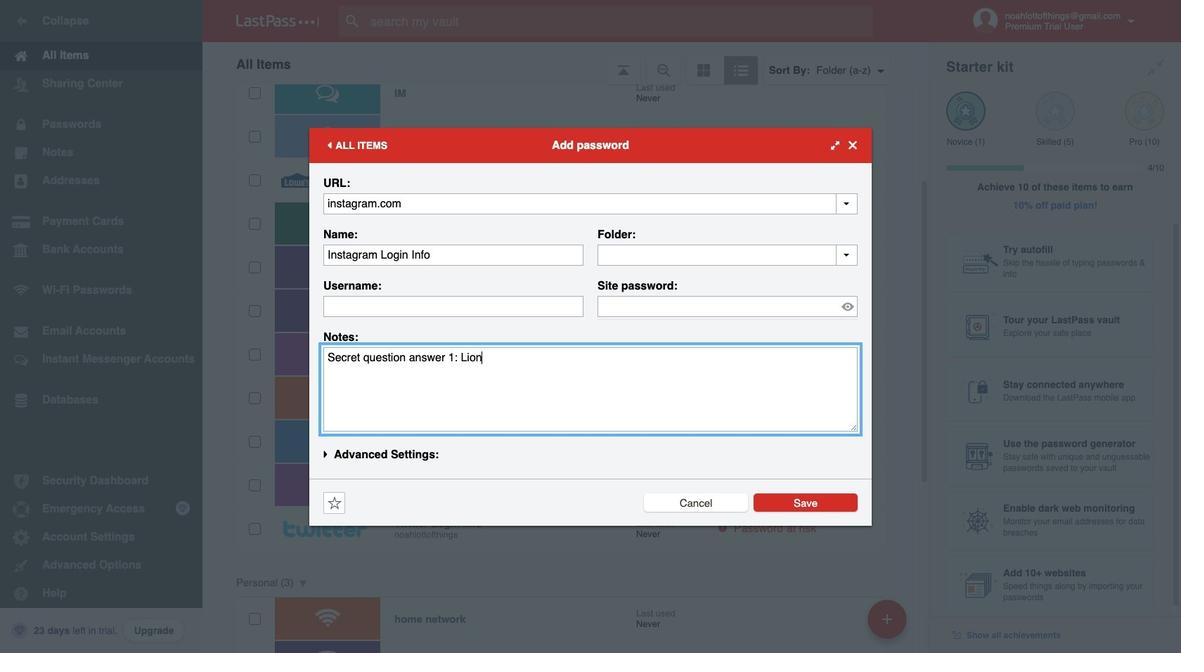 Task type: describe. For each thing, give the bounding box(es) containing it.
lastpass image
[[236, 15, 319, 27]]

search my vault text field
[[339, 6, 901, 37]]

new item navigation
[[863, 596, 916, 654]]

vault options navigation
[[203, 42, 930, 84]]



Task type: locate. For each thing, give the bounding box(es) containing it.
None text field
[[324, 296, 584, 317]]

None password field
[[598, 296, 858, 317]]

new item image
[[883, 614, 893, 624]]

main navigation navigation
[[0, 0, 203, 654]]

dialog
[[310, 128, 872, 526]]

None text field
[[324, 193, 858, 214], [324, 244, 584, 266], [598, 244, 858, 266], [324, 347, 858, 432], [324, 193, 858, 214], [324, 244, 584, 266], [598, 244, 858, 266], [324, 347, 858, 432]]

Search search field
[[339, 6, 901, 37]]



